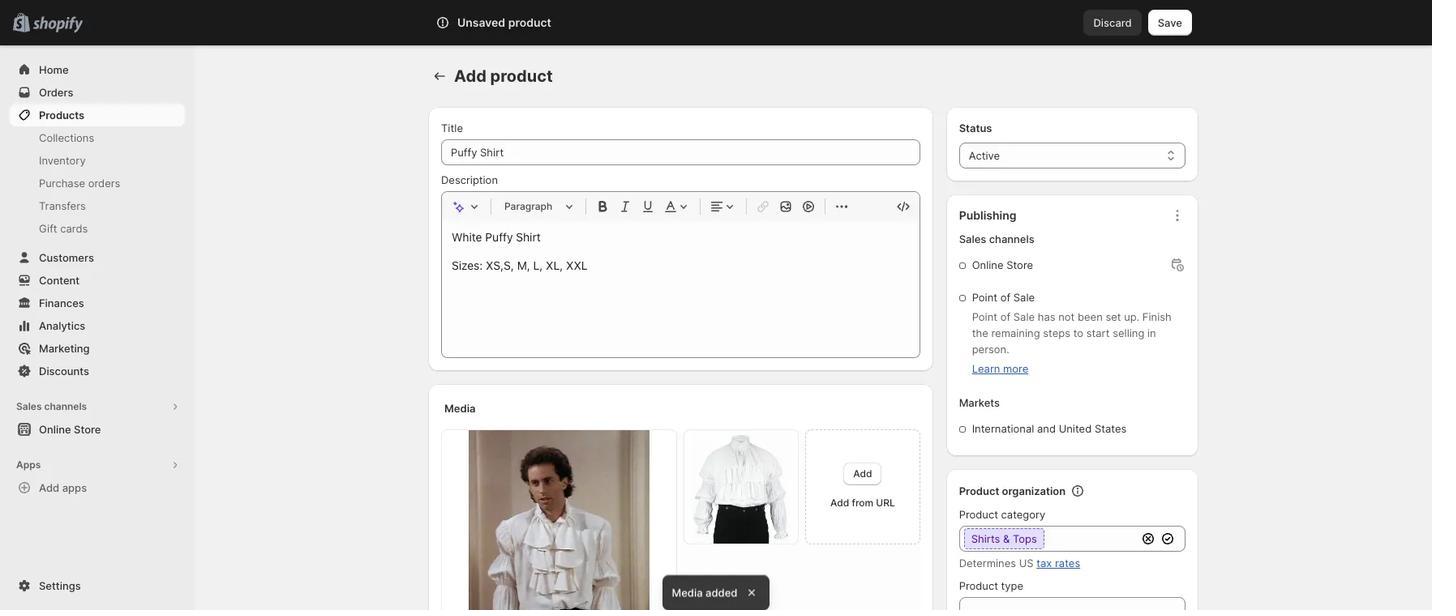 Task type: vqa. For each thing, say whether or not it's contained in the screenshot.
Sale related to Point of Sale
yes



Task type: locate. For each thing, give the bounding box(es) containing it.
sale inside point of sale has not been set up. finish the remaining steps to start selling in person. learn more
[[1014, 311, 1035, 324]]

up.
[[1124, 311, 1140, 324]]

add button
[[844, 463, 882, 486]]

product up product category in the right of the page
[[959, 485, 999, 498]]

1 vertical spatial channels
[[44, 401, 87, 413]]

product right unsaved
[[508, 15, 551, 29]]

add left from
[[830, 497, 849, 509]]

sales down discounts
[[16, 401, 42, 413]]

3 product from the top
[[959, 580, 998, 593]]

0 horizontal spatial sales
[[16, 401, 42, 413]]

online store up point of sale
[[972, 259, 1033, 272]]

settings
[[39, 580, 81, 593]]

0 horizontal spatial channels
[[44, 401, 87, 413]]

in
[[1148, 327, 1156, 340]]

1 vertical spatial sales channels
[[16, 401, 87, 413]]

more
[[1003, 363, 1029, 376]]

add for add
[[853, 468, 872, 480]]

0 horizontal spatial store
[[74, 423, 101, 436]]

online store down sales channels button
[[39, 423, 101, 436]]

online store link
[[10, 418, 185, 441]]

sales channels inside button
[[16, 401, 87, 413]]

0 vertical spatial product
[[508, 15, 551, 29]]

1 vertical spatial product
[[490, 67, 553, 86]]

online
[[972, 259, 1004, 272], [39, 423, 71, 436]]

add for add from url
[[830, 497, 849, 509]]

url
[[876, 497, 895, 509]]

international
[[972, 423, 1034, 436]]

add for add apps
[[39, 482, 59, 495]]

1 horizontal spatial channels
[[989, 233, 1035, 246]]

sales channels down discounts
[[16, 401, 87, 413]]

add up add from url button
[[853, 468, 872, 480]]

Title text field
[[441, 139, 920, 165]]

product down search
[[490, 67, 553, 86]]

1 sale from the top
[[1014, 291, 1035, 304]]

2 vertical spatial product
[[959, 580, 998, 593]]

sale
[[1014, 291, 1035, 304], [1014, 311, 1035, 324]]

online up point of sale
[[972, 259, 1004, 272]]

sales
[[959, 233, 986, 246], [16, 401, 42, 413]]

0 vertical spatial channels
[[989, 233, 1035, 246]]

media
[[444, 402, 476, 415]]

of for point of sale has not been set up. finish the remaining steps to start selling in person. learn more
[[1001, 311, 1011, 324]]

2 sale from the top
[[1014, 311, 1035, 324]]

product type
[[959, 580, 1024, 593]]

add up title
[[454, 67, 487, 86]]

markets
[[959, 397, 1000, 410]]

1 vertical spatial online store
[[39, 423, 101, 436]]

1 horizontal spatial sales channels
[[959, 233, 1035, 246]]

0 vertical spatial point
[[972, 291, 998, 304]]

1 vertical spatial online
[[39, 423, 71, 436]]

home link
[[10, 58, 185, 81]]

and
[[1037, 423, 1056, 436]]

content
[[39, 274, 80, 287]]

point inside point of sale has not been set up. finish the remaining steps to start selling in person. learn more
[[972, 311, 998, 324]]

sale for point of sale
[[1014, 291, 1035, 304]]

1 of from the top
[[1001, 291, 1011, 304]]

home
[[39, 63, 69, 76]]

analytics
[[39, 320, 85, 333]]

1 vertical spatial of
[[1001, 311, 1011, 324]]

organization
[[1002, 485, 1066, 498]]

united
[[1059, 423, 1092, 436]]

0 vertical spatial sale
[[1014, 291, 1035, 304]]

online up apps
[[39, 423, 71, 436]]

product down the "determines"
[[959, 580, 998, 593]]

point of sale has not been set up. finish the remaining steps to start selling in person. learn more
[[972, 311, 1172, 376]]

apps button
[[10, 454, 185, 477]]

1 vertical spatial sale
[[1014, 311, 1035, 324]]

2 of from the top
[[1001, 311, 1011, 324]]

gift cards
[[39, 222, 88, 235]]

store up point of sale
[[1007, 259, 1033, 272]]

0 vertical spatial sales
[[959, 233, 986, 246]]

1 horizontal spatial sales
[[959, 233, 986, 246]]

states
[[1095, 423, 1127, 436]]

product
[[959, 485, 999, 498], [959, 509, 998, 521], [959, 580, 998, 593]]

1 point from the top
[[972, 291, 998, 304]]

channels down discounts
[[44, 401, 87, 413]]

channels
[[989, 233, 1035, 246], [44, 401, 87, 413]]

add apps button
[[10, 477, 185, 500]]

0 vertical spatial of
[[1001, 291, 1011, 304]]

0 horizontal spatial online store
[[39, 423, 101, 436]]

product for product organization
[[959, 485, 999, 498]]

sales channels down publishing in the top right of the page
[[959, 233, 1035, 246]]

store down sales channels button
[[74, 423, 101, 436]]

of
[[1001, 291, 1011, 304], [1001, 311, 1011, 324]]

1 product from the top
[[959, 485, 999, 498]]

0 vertical spatial online store
[[972, 259, 1033, 272]]

1 vertical spatial product
[[959, 509, 998, 521]]

product
[[508, 15, 551, 29], [490, 67, 553, 86]]

marketing
[[39, 342, 90, 355]]

0 vertical spatial online
[[972, 259, 1004, 272]]

0 horizontal spatial online
[[39, 423, 71, 436]]

point
[[972, 291, 998, 304], [972, 311, 998, 324]]

content link
[[10, 269, 185, 292]]

0 horizontal spatial sales channels
[[16, 401, 87, 413]]

search button
[[481, 10, 951, 36]]

marketing link
[[10, 337, 185, 360]]

add for add product
[[454, 67, 487, 86]]

shopify image
[[33, 17, 83, 33]]

1 vertical spatial point
[[972, 311, 998, 324]]

description
[[441, 174, 498, 187]]

sales channels button
[[10, 396, 185, 418]]

store
[[1007, 259, 1033, 272], [74, 423, 101, 436]]

finish
[[1143, 311, 1172, 324]]

0 vertical spatial store
[[1007, 259, 1033, 272]]

product down product organization
[[959, 509, 998, 521]]

collections
[[39, 131, 94, 144]]

2 product from the top
[[959, 509, 998, 521]]

of inside point of sale has not been set up. finish the remaining steps to start selling in person. learn more
[[1001, 311, 1011, 324]]

product for add product
[[490, 67, 553, 86]]

add left apps
[[39, 482, 59, 495]]

add
[[454, 67, 487, 86], [853, 468, 872, 480], [39, 482, 59, 495], [830, 497, 849, 509]]

determines
[[959, 557, 1016, 570]]

add from url
[[830, 497, 895, 509]]

2 point from the top
[[972, 311, 998, 324]]

1 horizontal spatial online
[[972, 259, 1004, 272]]

1 horizontal spatial store
[[1007, 259, 1033, 272]]

1 vertical spatial sales
[[16, 401, 42, 413]]

sales down publishing in the top right of the page
[[959, 233, 986, 246]]

1 vertical spatial store
[[74, 423, 101, 436]]

channels down publishing in the top right of the page
[[989, 233, 1035, 246]]

online store
[[972, 259, 1033, 272], [39, 423, 101, 436]]

0 vertical spatial product
[[959, 485, 999, 498]]



Task type: describe. For each thing, give the bounding box(es) containing it.
active
[[969, 149, 1000, 162]]

product category
[[959, 509, 1046, 521]]

add product
[[454, 67, 553, 86]]

products link
[[10, 104, 185, 127]]

category
[[1001, 509, 1046, 521]]

sale for point of sale has not been set up. finish the remaining steps to start selling in person. learn more
[[1014, 311, 1035, 324]]

transfers link
[[10, 195, 185, 217]]

product for product category
[[959, 509, 998, 521]]

apps
[[16, 459, 41, 471]]

online inside 'online store' link
[[39, 423, 71, 436]]

international and united states
[[972, 423, 1127, 436]]

person.
[[972, 343, 1010, 356]]

from
[[852, 497, 874, 509]]

been
[[1078, 311, 1103, 324]]

online store button
[[0, 418, 195, 441]]

unsaved
[[457, 15, 505, 29]]

discounts link
[[10, 360, 185, 383]]

discard
[[1094, 16, 1132, 29]]

channels inside button
[[44, 401, 87, 413]]

the
[[972, 327, 988, 340]]

orders
[[39, 86, 73, 99]]

cards
[[60, 222, 88, 235]]

learn more link
[[972, 363, 1029, 376]]

us
[[1019, 557, 1034, 570]]

customers link
[[10, 247, 185, 269]]

add from url button
[[830, 497, 895, 509]]

inventory link
[[10, 149, 185, 172]]

discard button
[[1084, 10, 1142, 36]]

not
[[1059, 311, 1075, 324]]

tax
[[1037, 557, 1052, 570]]

1 horizontal spatial online store
[[972, 259, 1033, 272]]

product for product type
[[959, 580, 998, 593]]

save
[[1158, 16, 1182, 29]]

type
[[1001, 580, 1024, 593]]

finances
[[39, 297, 84, 310]]

publishing
[[959, 208, 1017, 222]]

Product category text field
[[959, 526, 1137, 552]]

collections link
[[10, 127, 185, 149]]

sales inside button
[[16, 401, 42, 413]]

gift cards link
[[10, 217, 185, 240]]

title
[[441, 122, 463, 135]]

customers
[[39, 251, 94, 264]]

learn
[[972, 363, 1000, 376]]

status
[[959, 122, 992, 135]]

unsaved product
[[457, 15, 551, 29]]

product organization
[[959, 485, 1066, 498]]

point of sale
[[972, 291, 1035, 304]]

purchase orders link
[[10, 172, 185, 195]]

search
[[508, 16, 542, 29]]

selling
[[1113, 327, 1145, 340]]

product for unsaved product
[[508, 15, 551, 29]]

start
[[1087, 327, 1110, 340]]

point for point of sale has not been set up. finish the remaining steps to start selling in person. learn more
[[972, 311, 998, 324]]

analytics link
[[10, 315, 185, 337]]

steps
[[1043, 327, 1071, 340]]

finances link
[[10, 292, 185, 315]]

discounts
[[39, 365, 89, 378]]

set
[[1106, 311, 1121, 324]]

determines us tax rates
[[959, 557, 1080, 570]]

gift
[[39, 222, 57, 235]]

transfers
[[39, 200, 86, 212]]

online store inside button
[[39, 423, 101, 436]]

Product type text field
[[959, 598, 1186, 611]]

remaining
[[991, 327, 1040, 340]]

tax rates link
[[1037, 557, 1080, 570]]

inventory
[[39, 154, 86, 167]]

products
[[39, 109, 84, 122]]

apps
[[62, 482, 87, 495]]

orders
[[88, 177, 120, 190]]

of for point of sale
[[1001, 291, 1011, 304]]

save button
[[1148, 10, 1192, 36]]

orders link
[[10, 81, 185, 104]]

store inside 'online store' link
[[74, 423, 101, 436]]

purchase
[[39, 177, 85, 190]]

add apps
[[39, 482, 87, 495]]

paragraph button
[[498, 197, 579, 217]]

has
[[1038, 311, 1056, 324]]

purchase orders
[[39, 177, 120, 190]]

settings link
[[10, 575, 185, 598]]

point for point of sale
[[972, 291, 998, 304]]

0 vertical spatial sales channels
[[959, 233, 1035, 246]]

rates
[[1055, 557, 1080, 570]]

to
[[1073, 327, 1084, 340]]

paragraph
[[504, 200, 553, 212]]



